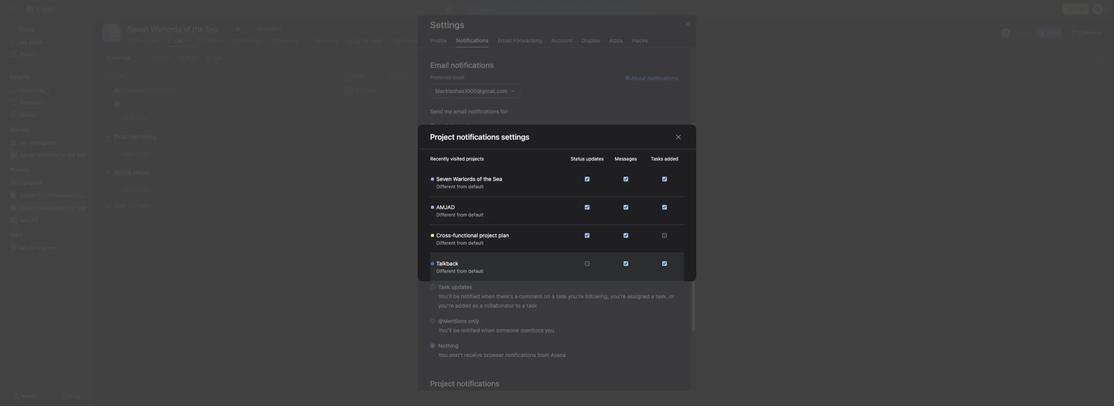 Task type: vqa. For each thing, say whether or not it's contained in the screenshot.
bottommost Toggle notify about task creations option
yes



Task type: locate. For each thing, give the bounding box(es) containing it.
3 default from the top
[[468, 241, 484, 246]]

a left task,
[[651, 294, 654, 300]]

add task… button for news
[[124, 186, 150, 194]]

add task… row down toggle notify about status updates option
[[93, 183, 1114, 197]]

to down comment
[[516, 303, 521, 309]]

gantt link
[[460, 37, 480, 45]]

assigned
[[465, 132, 487, 138], [465, 186, 487, 193], [627, 294, 650, 300]]

task… for recruiting
[[135, 151, 150, 157]]

new down daily
[[438, 186, 449, 193]]

only right mentions
[[463, 155, 474, 161]]

tasks down summaries
[[450, 186, 464, 193]]

seven down 'recently'
[[436, 176, 452, 183]]

1 vertical spatial warlords
[[453, 176, 475, 183]]

display button
[[582, 37, 600, 48]]

2 vertical spatial add task…
[[124, 187, 150, 193]]

0 vertical spatial warlords
[[37, 152, 59, 159]]

and left upcoming
[[506, 186, 515, 193]]

from down the browser notifications at the bottom of the page
[[457, 269, 467, 275]]

browser inside "nothing you won't receive browser notifications from asana"
[[484, 352, 504, 359]]

0 vertical spatial seven warlords of the sea
[[20, 152, 86, 159]]

task…
[[135, 115, 150, 121], [135, 151, 150, 157], [135, 187, 150, 193]]

talkback
[[20, 180, 42, 186], [436, 261, 458, 267]]

1 vertical spatial tb
[[346, 87, 352, 93]]

profile
[[430, 37, 447, 44]]

1 add task… row from the top
[[93, 111, 1114, 125]]

2 me from the top
[[444, 270, 452, 277]]

1 notified from the top
[[461, 294, 480, 300]]

my down "starred"
[[20, 140, 28, 146]]

send me email notifications for:
[[430, 108, 509, 115]]

1 toggle notify about status updates checkbox from the top
[[585, 205, 590, 210]]

0 vertical spatial toggle notify about status updates checkbox
[[585, 205, 590, 210]]

2 add task… button from the top
[[124, 150, 150, 158]]

Toggle notify about task creations checkbox
[[662, 205, 667, 210]]

2 when from the top
[[481, 328, 495, 334]]

2 vertical spatial toggle notify about status updates checkbox
[[585, 262, 590, 267]]

tasks
[[29, 39, 42, 45], [450, 132, 464, 138], [619, 132, 632, 138], [450, 186, 464, 193]]

seven warlords of the sea inside "starred" element
[[20, 152, 86, 159]]

plan inside "projects" element
[[82, 192, 93, 199]]

black
[[367, 87, 379, 93]]

you're right following,
[[610, 294, 626, 300]]

1 vertical spatial messages
[[615, 156, 637, 162]]

my inside "starred" element
[[20, 140, 28, 146]]

2 different from the top
[[436, 212, 456, 218]]

talkback up the send me browser notifications for…
[[436, 261, 458, 267]]

2 completed checkbox from the top
[[112, 100, 121, 109]]

a right there's
[[515, 294, 518, 300]]

1 vertical spatial me
[[444, 270, 452, 277]]

2 vertical spatial the
[[67, 205, 75, 211]]

2 toggle notify about status updates checkbox from the top
[[585, 234, 590, 238]]

tasks inside daily summaries new tasks assigned to you and upcoming due dates
[[450, 186, 464, 193]]

close image
[[685, 21, 691, 27]]

updates down send me email notifications for:
[[459, 123, 479, 130]]

seven warlords of the sea link up talkback link
[[5, 149, 88, 162]]

1 vertical spatial toggle notify about task creations checkbox
[[662, 234, 667, 238]]

assigned for summaries
[[465, 186, 487, 193]]

add task… button down post recruiting
[[124, 150, 150, 158]]

be for you'll
[[453, 328, 459, 334]]

0 vertical spatial email
[[453, 75, 465, 80]]

1 send from the top
[[430, 108, 443, 115]]

1 vertical spatial on
[[477, 210, 483, 216]]

0 vertical spatial task
[[104, 73, 114, 79]]

2 workspace from the top
[[29, 245, 56, 251]]

toggle notify about task creations checkbox for plan
[[662, 234, 667, 238]]

added left as
[[455, 303, 471, 309]]

talkback down projects
[[20, 180, 42, 186]]

0 horizontal spatial functional
[[37, 192, 62, 199]]

different for seven warlords of the sea
[[436, 184, 456, 190]]

my inside teams element
[[20, 245, 28, 251]]

1 vertical spatial cross-
[[436, 232, 453, 239]]

from inside "nothing you won't receive browser notifications from asana"
[[537, 352, 549, 359]]

functional down talkback link
[[37, 192, 62, 199]]

0 vertical spatial the
[[67, 152, 75, 159]]

1 horizontal spatial cross-functional project plan
[[436, 232, 509, 239]]

forwarding
[[513, 37, 542, 44]]

project
[[430, 132, 455, 141]]

collaborator up mentions only
[[438, 140, 468, 147]]

0 vertical spatial send
[[430, 108, 443, 115]]

be
[[453, 294, 459, 300], [453, 328, 459, 334]]

email up "activity"
[[454, 108, 467, 115]]

2 horizontal spatial email
[[663, 232, 675, 238]]

you'll
[[438, 328, 452, 334]]

2 my workspace link from the top
[[5, 242, 88, 255]]

toggle notify about status updates checkbox for amjad
[[585, 205, 590, 210]]

add inside "add section" button
[[114, 202, 126, 209]]

1 toggle notify about task creations checkbox from the top
[[662, 177, 667, 182]]

3 add task… button from the top
[[124, 186, 150, 194]]

4 default from the top
[[468, 269, 484, 275]]

1 vertical spatial to
[[489, 186, 494, 193]]

tb
[[1002, 30, 1008, 36], [346, 87, 352, 93]]

email forwarding
[[498, 37, 542, 44]]

1 vertical spatial notified
[[461, 328, 480, 334]]

2 toggle notify about task creations checkbox from the top
[[662, 234, 667, 238]]

row
[[93, 69, 1114, 83], [102, 83, 1105, 84], [93, 83, 1114, 97], [93, 97, 1114, 111]]

a inside activity updates new tasks assigned to you, @mentions, and completion notifications for tasks you're a collaborator on
[[651, 132, 654, 138]]

collapse task list for this section image
[[104, 170, 111, 176]]

be right you'll
[[453, 294, 459, 300]]

0 vertical spatial on
[[469, 140, 476, 147]]

collaborator down there's
[[484, 303, 514, 309]]

add task… row down 'for' at the right top of page
[[93, 147, 1114, 161]]

portfolios
[[525, 210, 549, 216]]

0 horizontal spatial you're
[[438, 303, 454, 309]]

section
[[128, 202, 149, 209]]

add section
[[114, 202, 149, 209]]

from
[[457, 184, 467, 190], [457, 212, 467, 218], [457, 241, 467, 246], [457, 269, 467, 275], [537, 352, 549, 359]]

send
[[430, 108, 443, 115], [430, 270, 443, 277]]

0 horizontal spatial plan
[[82, 192, 93, 199]]

cross- down talkback link
[[20, 192, 37, 199]]

hacks button
[[632, 37, 648, 48]]

upgrade
[[1066, 6, 1085, 12]]

warlords up talkback link
[[37, 152, 59, 159]]

browser right 'receive' on the left of the page
[[484, 352, 504, 359]]

1 add task… button from the top
[[124, 114, 150, 123]]

workspace
[[29, 140, 56, 146], [29, 245, 56, 251]]

talkback inside "projects" element
[[20, 180, 42, 186]]

receive
[[464, 352, 482, 359]]

1 seven warlords of the sea link from the top
[[5, 149, 88, 162]]

tasks down "activity"
[[450, 132, 464, 138]]

1 toggle notify about messages checkbox from the top
[[624, 177, 628, 182]]

assigned inside activity updates new tasks assigned to you, @mentions, and completion notifications for tasks you're a collaborator on
[[465, 132, 487, 138]]

0 horizontal spatial email
[[461, 232, 473, 238]]

notifications left the for:
[[468, 108, 499, 115]]

1 completed checkbox from the top
[[112, 86, 121, 95]]

recruiting top pirates cell
[[93, 83, 341, 97]]

1 horizontal spatial added
[[664, 156, 678, 162]]

from down reports
[[457, 212, 467, 218]]

assigned left task,
[[627, 294, 650, 300]]

0 vertical spatial my workspace
[[20, 140, 56, 146]]

Completed checkbox
[[112, 86, 121, 95], [112, 100, 121, 109]]

0 vertical spatial browser
[[454, 270, 474, 277]]

completed image
[[112, 86, 121, 95], [112, 100, 121, 109]]

as
[[472, 303, 478, 309]]

completed image inside recruiting top pirates cell
[[112, 86, 121, 95]]

my inside the global element
[[20, 39, 28, 45]]

0 vertical spatial and
[[538, 132, 548, 138]]

seven warlords of the sea up talkback link
[[20, 152, 86, 159]]

projects left in
[[485, 210, 505, 216]]

remove email button
[[640, 230, 678, 241]]

2 seven warlords of the sea link from the top
[[5, 202, 88, 214]]

add task… button for recruiting
[[124, 150, 150, 158]]

notifications
[[647, 75, 678, 82], [468, 108, 499, 115], [578, 132, 609, 138], [475, 270, 506, 277], [505, 352, 536, 359]]

default up the browser notifications at the bottom of the page
[[468, 241, 484, 246]]

reporting link
[[5, 84, 88, 97]]

seven warlords of the sea down the visited
[[436, 176, 502, 183]]

you up weekly reports status updates on projects in your portfolios
[[495, 186, 504, 193]]

new for new tasks assigned to you and upcoming due dates
[[438, 186, 449, 193]]

project down weekly reports status updates on projects in your portfolios
[[479, 232, 497, 239]]

from down add new email
[[457, 241, 467, 246]]

0 vertical spatial my workspace link
[[5, 137, 88, 149]]

to inside activity updates new tasks assigned to you, @mentions, and completion notifications for tasks you're a collaborator on
[[489, 132, 494, 138]]

from for talkback
[[457, 269, 467, 275]]

my workspace inside "starred" element
[[20, 140, 56, 146]]

add down the weekly
[[440, 232, 449, 238]]

1 add task… from the top
[[124, 115, 150, 121]]

1 horizontal spatial you
[[545, 328, 554, 334]]

2 send from the top
[[430, 270, 443, 277]]

me for email
[[444, 108, 452, 115]]

summaries
[[452, 178, 480, 185]]

you right mentions
[[545, 328, 554, 334]]

add task
[[112, 55, 131, 61]]

when inside @mentions only you'll be notified when someone mentions you
[[481, 328, 495, 334]]

3 my from the top
[[20, 245, 28, 251]]

workspace inside "starred" element
[[29, 140, 56, 146]]

workspace inside teams element
[[29, 245, 56, 251]]

0 horizontal spatial browser
[[454, 270, 474, 277]]

be down @mentions
[[453, 328, 459, 334]]

1 vertical spatial only
[[468, 318, 479, 325]]

add up post recruiting
[[124, 115, 134, 121]]

to
[[489, 132, 494, 138], [489, 186, 494, 193], [516, 303, 521, 309]]

for…
[[507, 270, 518, 277]]

0 horizontal spatial you
[[495, 186, 504, 193]]

completed checkbox inside assign hq locations cell
[[112, 100, 121, 109]]

the inside "starred" element
[[67, 152, 75, 159]]

seven up projects
[[20, 152, 35, 159]]

1 my workspace from the top
[[20, 140, 56, 146]]

updates down reports
[[455, 210, 476, 216]]

about notifications
[[631, 75, 678, 82]]

1 vertical spatial task
[[556, 294, 567, 300]]

nothing you won't receive browser notifications from asana
[[438, 343, 566, 359]]

email forwarding button
[[498, 37, 542, 48]]

of down cross-functional project plan link on the left of page
[[61, 205, 66, 211]]

2 completed image from the top
[[112, 100, 121, 109]]

1 vertical spatial add task…
[[124, 151, 150, 157]]

news
[[133, 169, 149, 176]]

tasks inside the global element
[[29, 39, 42, 45]]

Toggle notify about task creations checkbox
[[662, 177, 667, 182], [662, 234, 667, 238], [662, 262, 667, 267]]

files link
[[432, 37, 450, 45]]

of up talkback link
[[61, 152, 66, 159]]

1 vertical spatial add task… button
[[124, 150, 150, 158]]

seven inside "projects" element
[[20, 205, 35, 211]]

default for cross-functional project plan
[[468, 241, 484, 246]]

1 task… from the top
[[135, 115, 150, 121]]

gantt
[[466, 38, 480, 44]]

default for seven warlords of the sea
[[468, 184, 484, 190]]

notifications down mentions
[[505, 352, 536, 359]]

2 be from the top
[[453, 328, 459, 334]]

0 vertical spatial be
[[453, 294, 459, 300]]

1 vertical spatial toggle notify about messages checkbox
[[624, 234, 628, 238]]

add inside header untitled section tree grid
[[124, 115, 134, 121]]

1 horizontal spatial project
[[479, 232, 497, 239]]

toggle notify about task creations checkbox right remove on the right
[[662, 234, 667, 238]]

you inside daily summaries new tasks assigned to you and upcoming due dates
[[495, 186, 504, 193]]

preferred email
[[430, 75, 465, 80]]

0 vertical spatial add task…
[[124, 115, 150, 121]]

0 vertical spatial toggle notify about task creations checkbox
[[662, 177, 667, 182]]

overview link
[[128, 37, 159, 45]]

Toggle notify about messages checkbox
[[624, 177, 628, 182], [624, 234, 628, 238]]

1 vertical spatial add task… row
[[93, 147, 1114, 161]]

be inside @mentions only you'll be notified when someone mentions you
[[453, 328, 459, 334]]

2 vertical spatial seven
[[20, 205, 35, 211]]

2 vertical spatial sea
[[77, 205, 86, 211]]

cross- inside "project notifications settings" dialog
[[436, 232, 453, 239]]

0 vertical spatial task
[[122, 55, 131, 61]]

remove from starred image
[[235, 26, 241, 32]]

2 default from the top
[[468, 212, 484, 218]]

1 vertical spatial when
[[481, 328, 495, 334]]

3 add task… from the top
[[124, 187, 150, 193]]

0 vertical spatial notified
[[461, 294, 480, 300]]

1 vertical spatial seven warlords of the sea link
[[5, 202, 88, 214]]

add down post recruiting button
[[124, 151, 134, 157]]

when for there's
[[481, 294, 495, 300]]

add task… down post recruiting
[[124, 151, 150, 157]]

to left you,
[[489, 132, 494, 138]]

1 vertical spatial plan
[[498, 232, 509, 239]]

0 vertical spatial talkback
[[20, 180, 42, 186]]

plan
[[82, 192, 93, 199], [498, 232, 509, 239]]

tyler black
[[355, 87, 379, 93]]

1 vertical spatial send
[[430, 270, 443, 277]]

list image
[[107, 28, 116, 38]]

2 notified from the top
[[461, 328, 480, 334]]

my for my tasks link
[[20, 39, 28, 45]]

1 vertical spatial workspace
[[29, 245, 56, 251]]

1 default from the top
[[468, 184, 484, 190]]

3 task… from the top
[[135, 187, 150, 193]]

assigned inside daily summaries new tasks assigned to you and upcoming due dates
[[465, 186, 487, 193]]

add task…
[[124, 115, 150, 121], [124, 151, 150, 157], [124, 187, 150, 193]]

different down the browser notifications at the bottom of the page
[[436, 269, 456, 275]]

hide sidebar image
[[10, 6, 16, 12]]

assignee
[[344, 73, 364, 79]]

1 different from the top
[[436, 184, 456, 190]]

completed checkbox inside recruiting top pirates cell
[[112, 86, 121, 95]]

tb inside button
[[1002, 30, 1008, 36]]

send for send me email notifications for:
[[430, 108, 443, 115]]

only for mentions
[[463, 155, 474, 161]]

1 toggle notify about messages checkbox from the top
[[624, 205, 628, 210]]

2 task… from the top
[[135, 151, 150, 157]]

1 vertical spatial status
[[438, 210, 454, 216]]

task updates you'll be notified when there's a comment on a task you're following, you're assigned a task, or you're added as a collaborator to a task
[[438, 284, 674, 309]]

default up reports
[[468, 184, 484, 190]]

4 different from default from the top
[[436, 269, 484, 275]]

2 vertical spatial toggle notify about task creations checkbox
[[662, 262, 667, 267]]

cross-functional project plan inside cross-functional project plan link
[[20, 192, 93, 199]]

hacks
[[632, 37, 648, 44]]

0 vertical spatial new
[[438, 132, 449, 138]]

email
[[498, 37, 512, 44], [461, 232, 473, 238], [663, 232, 675, 238]]

0 horizontal spatial project
[[63, 192, 81, 199]]

insights
[[9, 74, 30, 80]]

completed image inside assign hq locations cell
[[112, 100, 121, 109]]

Toggle notify about status updates checkbox
[[585, 205, 590, 210], [585, 234, 590, 238], [585, 262, 590, 267]]

seven warlords of the sea inside "project notifications settings" dialog
[[436, 176, 502, 183]]

teams element
[[0, 228, 93, 256]]

0 horizontal spatial cross-
[[20, 192, 37, 199]]

0 vertical spatial you
[[495, 186, 504, 193]]

0 vertical spatial cross-
[[20, 192, 37, 199]]

my workspace inside teams element
[[20, 245, 56, 251]]

add inside add task "button"
[[112, 55, 120, 61]]

different from default down the browser notifications at the bottom of the page
[[436, 269, 484, 275]]

2 toggle notify about messages checkbox from the top
[[624, 262, 628, 267]]

task for task name
[[104, 73, 114, 79]]

1 vertical spatial seven
[[436, 176, 452, 183]]

project notifications settings dialog
[[418, 125, 696, 282]]

new down "activity"
[[438, 132, 449, 138]]

toggle notify about status updates checkbox for talkback
[[585, 262, 590, 267]]

notified for only
[[461, 328, 480, 334]]

workspace down "amjad" link
[[29, 245, 56, 251]]

when inside 'task updates you'll be notified when there's a comment on a task you're following, you're assigned a task, or you're added as a collaborator to a task'
[[481, 294, 495, 300]]

be inside 'task updates you'll be notified when there's a comment on a task you're following, you're assigned a task, or you're added as a collaborator to a task'
[[453, 294, 459, 300]]

notified inside 'task updates you'll be notified when there's a comment on a task you're following, you're assigned a task, or you're added as a collaborator to a task'
[[461, 294, 480, 300]]

amjad inside "projects" element
[[20, 217, 39, 224]]

@mentions
[[438, 318, 467, 325]]

the right summaries
[[483, 176, 491, 183]]

1 my workspace link from the top
[[5, 137, 88, 149]]

amjad inside "project notifications settings" dialog
[[436, 204, 455, 211]]

invite
[[22, 393, 36, 400]]

task inside 'task updates you'll be notified when there's a comment on a task you're following, you're assigned a task, or you're added as a collaborator to a task'
[[438, 284, 450, 291]]

1 horizontal spatial projects
[[485, 210, 505, 216]]

warlords down cross-functional project plan link on the left of page
[[37, 205, 59, 211]]

4 different from the top
[[436, 269, 456, 275]]

you're
[[568, 294, 584, 300], [610, 294, 626, 300], [438, 303, 454, 309]]

0 vertical spatial add task… row
[[93, 111, 1114, 125]]

0 vertical spatial sea
[[77, 152, 86, 159]]

when left someone
[[481, 328, 495, 334]]

projects
[[466, 156, 484, 162], [485, 210, 505, 216]]

0 vertical spatial plan
[[82, 192, 93, 199]]

list
[[174, 38, 183, 44]]

1 be from the top
[[453, 294, 459, 300]]

add left section
[[114, 202, 126, 209]]

1 vertical spatial my workspace
[[20, 245, 56, 251]]

0 vertical spatial task…
[[135, 115, 150, 121]]

new inside activity updates new tasks assigned to you, @mentions, and completion notifications for tasks you're a collaborator on
[[438, 132, 449, 138]]

3 different from default from the top
[[436, 241, 484, 246]]

add task… up section
[[124, 187, 150, 193]]

0 vertical spatial projects
[[466, 156, 484, 162]]

0 vertical spatial seven warlords of the sea link
[[5, 149, 88, 162]]

to for you,
[[489, 132, 494, 138]]

only
[[463, 155, 474, 161], [468, 318, 479, 325]]

task
[[104, 73, 114, 79], [438, 284, 450, 291]]

asana
[[551, 352, 566, 359]]

completed image for assign hq locations text box
[[112, 100, 121, 109]]

2 my from the top
[[20, 140, 28, 146]]

status down completion on the top of the page
[[571, 156, 585, 162]]

on right comment
[[544, 294, 550, 300]]

updates for activity
[[459, 123, 479, 130]]

1 vertical spatial sea
[[493, 176, 502, 183]]

seven warlords of the sea
[[20, 152, 86, 159], [436, 176, 502, 183], [20, 205, 86, 211]]

add inside add new email button
[[440, 232, 449, 238]]

messages left 'profile' at the left top of the page
[[397, 38, 423, 44]]

different down the weekly
[[436, 212, 456, 218]]

1 vertical spatial project
[[479, 232, 497, 239]]

2 toggle notify about messages checkbox from the top
[[624, 234, 628, 238]]

to inside daily summaries new tasks assigned to you and upcoming due dates
[[489, 186, 494, 193]]

reports
[[458, 201, 476, 208]]

0 vertical spatial only
[[463, 155, 474, 161]]

1 completed image from the top
[[112, 86, 121, 95]]

collaborator inside 'task updates you'll be notified when there's a comment on a task you're following, you're assigned a task, or you're added as a collaborator to a task'
[[484, 303, 514, 309]]

task up "name"
[[122, 55, 131, 61]]

updates inside weekly reports status updates on projects in your portfolios
[[455, 210, 476, 216]]

2 add task… row from the top
[[93, 147, 1114, 161]]

default down the browser notifications at the bottom of the page
[[468, 269, 484, 275]]

@mentions only you'll be notified when someone mentions you
[[438, 318, 554, 334]]

assign hq locations cell
[[93, 97, 341, 111]]

updates
[[459, 123, 479, 130], [586, 156, 604, 162], [455, 210, 476, 216], [451, 284, 472, 291]]

2 vertical spatial task…
[[135, 187, 150, 193]]

warlords right daily
[[453, 176, 475, 183]]

from left asana
[[537, 352, 549, 359]]

2 add task… from the top
[[124, 151, 150, 157]]

status inside "project notifications settings" dialog
[[571, 156, 585, 162]]

task… down recruiting at the left top
[[135, 151, 150, 157]]

send up "activity"
[[430, 108, 443, 115]]

2 different from default from the top
[[436, 212, 484, 218]]

different for talkback
[[436, 269, 456, 275]]

0 vertical spatial tb
[[1002, 30, 1008, 36]]

task for task updates you'll be notified when there's a comment on a task you're following, you're assigned a task, or you're added as a collaborator to a task
[[438, 284, 450, 291]]

1 horizontal spatial plan
[[498, 232, 509, 239]]

my workspace link down "amjad" link
[[5, 242, 88, 255]]

of inside "project notifications settings" dialog
[[477, 176, 482, 183]]

cross-functional project plan inside "project notifications settings" dialog
[[436, 232, 509, 239]]

my workspace link inside "starred" element
[[5, 137, 88, 149]]

projects inside weekly reports status updates on projects in your portfolios
[[485, 210, 505, 216]]

you're down you'll
[[438, 303, 454, 309]]

and inside daily summaries new tasks assigned to you and upcoming due dates
[[506, 186, 515, 193]]

tasks added
[[651, 156, 678, 162]]

notified inside @mentions only you'll be notified when someone mentions you
[[461, 328, 480, 334]]

0 vertical spatial toggle notify about messages checkbox
[[624, 205, 628, 210]]

notified up as
[[461, 294, 480, 300]]

email right remove on the right
[[663, 232, 675, 238]]

the down cross-functional project plan link on the left of page
[[67, 205, 75, 211]]

0 horizontal spatial cross-functional project plan
[[20, 192, 93, 199]]

1 vertical spatial talkback
[[436, 261, 458, 267]]

1 horizontal spatial email
[[498, 37, 512, 44]]

0 horizontal spatial and
[[506, 186, 515, 193]]

add task… row for post recruiting
[[93, 147, 1114, 161]]

world news button
[[114, 166, 149, 180]]

seven
[[20, 152, 35, 159], [436, 176, 452, 183], [20, 205, 35, 211]]

messages down 'for' at the right top of page
[[615, 156, 637, 162]]

3 add task… row from the top
[[93, 183, 1114, 197]]

on
[[469, 140, 476, 147], [477, 210, 483, 216], [544, 294, 550, 300]]

add section button
[[102, 199, 152, 213]]

updates inside 'task updates you'll be notified when there's a comment on a task you're following, you're assigned a task, or you're added as a collaborator to a task'
[[451, 284, 472, 291]]

1 horizontal spatial tb
[[1002, 30, 1008, 36]]

my for the my workspace link inside the "starred" element
[[20, 140, 28, 146]]

project notifications settings
[[430, 132, 529, 141]]

1 vertical spatial task
[[438, 284, 450, 291]]

0 vertical spatial when
[[481, 294, 495, 300]]

1 vertical spatial my
[[20, 140, 28, 146]]

added inside 'task updates you'll be notified when there's a comment on a task you're following, you're assigned a task, or you're added as a collaborator to a task'
[[455, 303, 471, 309]]

0 vertical spatial assigned
[[465, 132, 487, 138]]

sea inside "starred" element
[[77, 152, 86, 159]]

different from default up reports
[[436, 184, 484, 190]]

mentions
[[438, 155, 462, 161]]

warlords
[[37, 152, 59, 159], [453, 176, 475, 183], [37, 205, 59, 211]]

add task… for news
[[124, 187, 150, 193]]

projects inside "project notifications settings" dialog
[[466, 156, 484, 162]]

add task… button inside header untitled section tree grid
[[124, 114, 150, 123]]

1 vertical spatial of
[[477, 176, 482, 183]]

2 vertical spatial on
[[544, 294, 550, 300]]

my down the team
[[20, 245, 28, 251]]

1 me from the top
[[444, 108, 452, 115]]

board link
[[202, 37, 223, 45]]

updates inside "project notifications settings" dialog
[[586, 156, 604, 162]]

workspace down goals link
[[29, 140, 56, 146]]

the inside "project notifications settings" dialog
[[483, 176, 491, 183]]

notified
[[461, 294, 480, 300], [461, 328, 480, 334]]

new for new tasks assigned to you, @mentions, and completion notifications for tasks you're a collaborator on
[[438, 132, 449, 138]]

different from default
[[436, 184, 484, 190], [436, 212, 484, 218], [436, 241, 484, 246], [436, 269, 484, 275]]

different from default down reports
[[436, 212, 484, 218]]

1 different from default from the top
[[436, 184, 484, 190]]

you
[[495, 186, 504, 193], [545, 328, 554, 334]]

a
[[651, 132, 654, 138], [515, 294, 518, 300], [552, 294, 555, 300], [651, 294, 654, 300], [480, 303, 483, 309], [522, 303, 525, 309]]

me
[[444, 108, 452, 115], [444, 270, 452, 277]]

messages inside "messages" link
[[397, 38, 423, 44]]

workflow
[[314, 38, 338, 44]]

share
[[1046, 30, 1058, 36]]

talkback inside "project notifications settings" dialog
[[436, 261, 458, 267]]

different from default down add new email
[[436, 241, 484, 246]]

email
[[453, 75, 465, 80], [454, 108, 467, 115]]

cross- down the weekly
[[436, 232, 453, 239]]

tasks down home
[[29, 39, 42, 45]]

toggle notify about task creations checkbox for the
[[662, 177, 667, 182]]

2 vertical spatial add task… row
[[93, 183, 1114, 197]]

add task… inside header untitled section tree grid
[[124, 115, 150, 121]]

messages
[[397, 38, 423, 44], [615, 156, 637, 162]]

upcoming
[[517, 186, 541, 193]]

collaborator
[[438, 140, 468, 147], [484, 303, 514, 309]]

only down as
[[468, 318, 479, 325]]

0 vertical spatial completed image
[[112, 86, 121, 95]]

row containing task name
[[93, 69, 1114, 83]]

Toggle notify about messages checkbox
[[624, 205, 628, 210], [624, 262, 628, 267]]

dashboard link
[[348, 37, 382, 45]]

from up reports
[[457, 184, 467, 190]]

updates up toggle notify about status updates option
[[586, 156, 604, 162]]

browser down the browser notifications at the bottom of the page
[[454, 270, 474, 277]]

add task… row
[[93, 111, 1114, 125], [93, 147, 1114, 161], [93, 183, 1114, 197]]

cross-functional project plan up the browser notifications at the bottom of the page
[[436, 232, 509, 239]]

new inside button
[[450, 232, 460, 238]]

the
[[67, 152, 75, 159], [483, 176, 491, 183], [67, 205, 75, 211]]

1 horizontal spatial amjad
[[436, 204, 455, 211]]

3 toggle notify about status updates checkbox from the top
[[585, 262, 590, 267]]

2 vertical spatial to
[[516, 303, 521, 309]]

0 horizontal spatial task
[[104, 73, 114, 79]]

insights element
[[0, 70, 93, 123]]

1 workspace from the top
[[29, 140, 56, 146]]

seven warlords of the sea down cross-functional project plan link on the left of page
[[20, 205, 86, 211]]

None text field
[[125, 22, 220, 36]]

add task… button down assign hq locations text box
[[124, 114, 150, 123]]

completed checkbox for recruiting top pirates text box
[[112, 86, 121, 95]]

there's
[[496, 294, 513, 300]]

a down comment
[[522, 303, 525, 309]]

to up weekly reports status updates on projects in your portfolios
[[489, 186, 494, 193]]

2 my workspace from the top
[[20, 245, 56, 251]]

default for amjad
[[468, 212, 484, 218]]

on left in
[[477, 210, 483, 216]]

1 vertical spatial collaborator
[[484, 303, 514, 309]]

1 when from the top
[[481, 294, 495, 300]]

default for talkback
[[468, 269, 484, 275]]

toggle notify about messages checkbox for talkback
[[624, 262, 628, 267]]

notified down @mentions
[[461, 328, 480, 334]]

on up recently visited projects
[[469, 140, 476, 147]]

of inside "projects" element
[[61, 205, 66, 211]]

only for @mentions
[[468, 318, 479, 325]]

updates inside activity updates new tasks assigned to you, @mentions, and completion notifications for tasks you're a collaborator on
[[459, 123, 479, 130]]

0 horizontal spatial talkback
[[20, 180, 42, 186]]

seven warlords of the sea link down talkback link
[[5, 202, 88, 214]]

new inside daily summaries new tasks assigned to you and upcoming due dates
[[438, 186, 449, 193]]

seven up "amjad" link
[[20, 205, 35, 211]]

1 vertical spatial toggle notify about status updates checkbox
[[585, 234, 590, 238]]

assigned inside 'task updates you'll be notified when there's a comment on a task you're following, you're assigned a task, or you're added as a collaborator to a task'
[[627, 294, 650, 300]]

recruiting
[[129, 133, 157, 140]]

only inside @mentions only you'll be notified when someone mentions you
[[468, 318, 479, 325]]

3 different from the top
[[436, 241, 456, 246]]

1 my from the top
[[20, 39, 28, 45]]

0 horizontal spatial messages
[[397, 38, 423, 44]]

2 vertical spatial task
[[526, 303, 537, 309]]

home
[[20, 26, 35, 33]]

task… for news
[[135, 187, 150, 193]]



Task type: describe. For each thing, give the bounding box(es) containing it.
won't
[[449, 352, 463, 359]]

about
[[631, 75, 646, 82]]

remove email
[[644, 232, 675, 238]]

home link
[[5, 24, 88, 36]]

on inside 'task updates you'll be notified when there's a comment on a task you're following, you're assigned a task, or you're added as a collaborator to a task'
[[544, 294, 550, 300]]

name
[[115, 73, 127, 79]]

tasks right 'for' at the right top of page
[[619, 132, 632, 138]]

toggle notify about messages checkbox for amjad
[[624, 205, 628, 210]]

on inside activity updates new tasks assigned to you, @mentions, and completion notifications for tasks you're a collaborator on
[[469, 140, 476, 147]]

my for the my workspace link in teams element
[[20, 245, 28, 251]]

to for you
[[489, 186, 494, 193]]

recently
[[430, 156, 449, 162]]

projects button
[[0, 166, 30, 174]]

workflow link
[[308, 37, 338, 45]]

workspace for the my workspace link inside the "starred" element
[[29, 140, 56, 146]]

updates for task
[[451, 284, 472, 291]]

date
[[400, 73, 410, 79]]

functional inside "projects" element
[[37, 192, 62, 199]]

talkback link
[[5, 177, 88, 190]]

add task… row for world news
[[93, 183, 1114, 197]]

toggle notify about messages checkbox for cross-functional project plan
[[624, 234, 628, 238]]

for:
[[500, 108, 509, 115]]

task name
[[104, 73, 127, 79]]

assigned for updates
[[465, 132, 487, 138]]

calendar
[[276, 38, 299, 44]]

post recruiting button
[[114, 130, 157, 144]]

comment
[[519, 294, 543, 300]]

timeline
[[239, 38, 260, 44]]

mentions only
[[438, 155, 474, 161]]

completed image for recruiting top pirates text box
[[112, 86, 121, 95]]

notifications inside "nothing you won't receive browser notifications from asana"
[[505, 352, 536, 359]]

2 horizontal spatial you're
[[610, 294, 626, 300]]

different for amjad
[[436, 212, 456, 218]]

notified for updates
[[461, 294, 480, 300]]

board
[[208, 38, 223, 44]]

of inside "starred" element
[[61, 152, 66, 159]]

a right comment
[[552, 294, 555, 300]]

from for cross-functional project plan
[[457, 241, 467, 246]]

you,
[[495, 132, 506, 138]]

visited
[[450, 156, 465, 162]]

to inside 'task updates you'll be notified when there's a comment on a task you're following, you're assigned a task, or you're added as a collaborator to a task'
[[516, 303, 521, 309]]

timeline link
[[232, 37, 260, 45]]

seven inside "project notifications settings" dialog
[[436, 176, 452, 183]]

workspace for the my workspace link in teams element
[[29, 245, 56, 251]]

seven warlords of the sea inside "projects" element
[[20, 205, 86, 211]]

task inside add task "button"
[[122, 55, 131, 61]]

different from default for amjad
[[436, 212, 484, 218]]

goals link
[[5, 109, 88, 121]]

2 horizontal spatial task
[[556, 294, 567, 300]]

messages link
[[391, 37, 423, 45]]

3 toggle notify about task creations checkbox from the top
[[662, 262, 667, 267]]

add new email button
[[430, 230, 477, 241]]

notifications left for…
[[475, 270, 506, 277]]

cross- inside "projects" element
[[20, 192, 37, 199]]

projects element
[[0, 163, 93, 228]]

apps
[[610, 37, 623, 44]]

collapse task list for this section image
[[104, 134, 111, 140]]

notifications button
[[456, 37, 489, 48]]

you
[[438, 352, 448, 359]]

email inside button
[[663, 232, 675, 238]]

you'll
[[438, 294, 452, 300]]

Toggle notify about status updates checkbox
[[585, 177, 590, 182]]

in
[[507, 210, 511, 216]]

recently visited projects
[[430, 156, 484, 162]]

you inside @mentions only you'll be notified when someone mentions you
[[545, 328, 554, 334]]

different from default for talkback
[[436, 269, 484, 275]]

due date
[[390, 73, 410, 79]]

warlords inside "starred" element
[[37, 152, 59, 159]]

add task… for recruiting
[[124, 151, 150, 157]]

about notifications link
[[625, 74, 678, 108]]

task… inside header untitled section tree grid
[[135, 115, 150, 121]]

tb inside "row"
[[346, 87, 352, 93]]

starred button
[[0, 126, 28, 134]]

be for you'll
[[453, 294, 459, 300]]

world
[[114, 169, 131, 176]]

header untitled section tree grid
[[93, 83, 1114, 125]]

status updates
[[571, 156, 604, 162]]

display
[[582, 37, 600, 44]]

functional inside "project notifications settings" dialog
[[453, 232, 478, 239]]

different for cross-functional project plan
[[436, 241, 456, 246]]

browser notifications
[[430, 254, 503, 263]]

notifications inside activity updates new tasks assigned to you, @mentions, and completion notifications for tasks you're a collaborator on
[[578, 132, 609, 138]]

team
[[9, 232, 23, 238]]

on inside weekly reports status updates on projects in your portfolios
[[477, 210, 483, 216]]

Assign HQ locations text field
[[122, 100, 176, 108]]

and inside activity updates new tasks assigned to you, @mentions, and completion notifications for tasks you're a collaborator on
[[538, 132, 548, 138]]

overview
[[135, 38, 159, 44]]

1 horizontal spatial task
[[526, 303, 537, 309]]

warlords inside "project notifications settings" dialog
[[453, 176, 475, 183]]

someone
[[496, 328, 519, 334]]

completed checkbox for assign hq locations text box
[[112, 100, 121, 109]]

sea inside "projects" element
[[77, 205, 86, 211]]

from for amjad
[[457, 212, 467, 218]]

from for seven warlords of the sea
[[457, 184, 467, 190]]

notifications
[[456, 37, 489, 44]]

weekly
[[438, 201, 456, 208]]

send for send me browser notifications for…
[[430, 270, 443, 277]]

daily
[[438, 178, 451, 185]]

notifications right about
[[647, 75, 678, 82]]

apps button
[[610, 37, 623, 48]]

due
[[543, 186, 552, 193]]

added inside "project notifications settings" dialog
[[664, 156, 678, 162]]

you're
[[634, 132, 649, 138]]

send me browser notifications for…
[[430, 270, 518, 277]]

the inside "projects" element
[[67, 205, 75, 211]]

a right as
[[480, 303, 483, 309]]

seven warlords of the sea link inside "starred" element
[[5, 149, 88, 162]]

nothing
[[438, 343, 459, 350]]

updates for status
[[586, 156, 604, 162]]

seven warlords of the sea link inside "projects" element
[[5, 202, 88, 214]]

preferred
[[430, 75, 451, 80]]

Recruiting top Pirates text field
[[122, 86, 180, 94]]

account button
[[551, 37, 572, 48]]

sea inside "project notifications settings" dialog
[[493, 176, 502, 183]]

close this dialog image
[[675, 134, 682, 140]]

weekly reports status updates on projects in your portfolios
[[438, 201, 549, 216]]

starred
[[9, 126, 28, 133]]

starred element
[[0, 123, 93, 163]]

inbox link
[[5, 48, 88, 61]]

plan inside "project notifications settings" dialog
[[498, 232, 509, 239]]

profile button
[[430, 37, 447, 48]]

1 horizontal spatial you're
[[568, 294, 584, 300]]

account
[[551, 37, 572, 44]]

toggle notify about status updates checkbox for cross-functional project plan
[[585, 234, 590, 238]]

my workspace link inside teams element
[[5, 242, 88, 255]]

amjad link
[[5, 214, 88, 227]]

due
[[390, 73, 399, 79]]

completion
[[549, 132, 577, 138]]

files
[[438, 38, 450, 44]]

global element
[[0, 19, 93, 65]]

add up "add section" button
[[124, 187, 134, 193]]

invite button
[[7, 390, 41, 404]]

inbox
[[20, 51, 34, 58]]

activity
[[438, 123, 457, 130]]

mentions
[[521, 328, 544, 334]]

activity updates new tasks assigned to you, @mentions, and completion notifications for tasks you're a collaborator on
[[438, 123, 654, 147]]

messages inside "project notifications settings" dialog
[[615, 156, 637, 162]]

warlords inside "projects" element
[[37, 205, 59, 211]]

team button
[[0, 231, 23, 239]]

me for browser
[[444, 270, 452, 277]]

cross-functional project plan link
[[5, 190, 93, 202]]

your
[[512, 210, 523, 216]]

notifications settings
[[457, 132, 529, 141]]

goals
[[20, 112, 34, 118]]

for
[[611, 132, 618, 138]]

status inside weekly reports status updates on projects in your portfolios
[[438, 210, 454, 216]]

dates
[[554, 186, 568, 193]]

when for someone
[[481, 328, 495, 334]]

seven inside "starred" element
[[20, 152, 35, 159]]

project inside dialog
[[479, 232, 497, 239]]

project notifications
[[430, 380, 500, 389]]

row containing tb
[[93, 83, 1114, 97]]

world news
[[114, 169, 149, 176]]

0 vertical spatial project
[[63, 192, 81, 199]]

settings
[[430, 19, 464, 30]]

collaborator inside activity updates new tasks assigned to you, @mentions, and completion notifications for tasks you're a collaborator on
[[438, 140, 468, 147]]

post recruiting
[[114, 133, 157, 140]]

my tasks link
[[5, 36, 88, 48]]

different from default for cross-functional project plan
[[436, 241, 484, 246]]

following,
[[585, 294, 609, 300]]

1 vertical spatial email
[[454, 108, 467, 115]]

different from default for seven warlords of the sea
[[436, 184, 484, 190]]

toggle notify about messages checkbox for seven warlords of the sea
[[624, 177, 628, 182]]

@mentions,
[[507, 132, 537, 138]]



